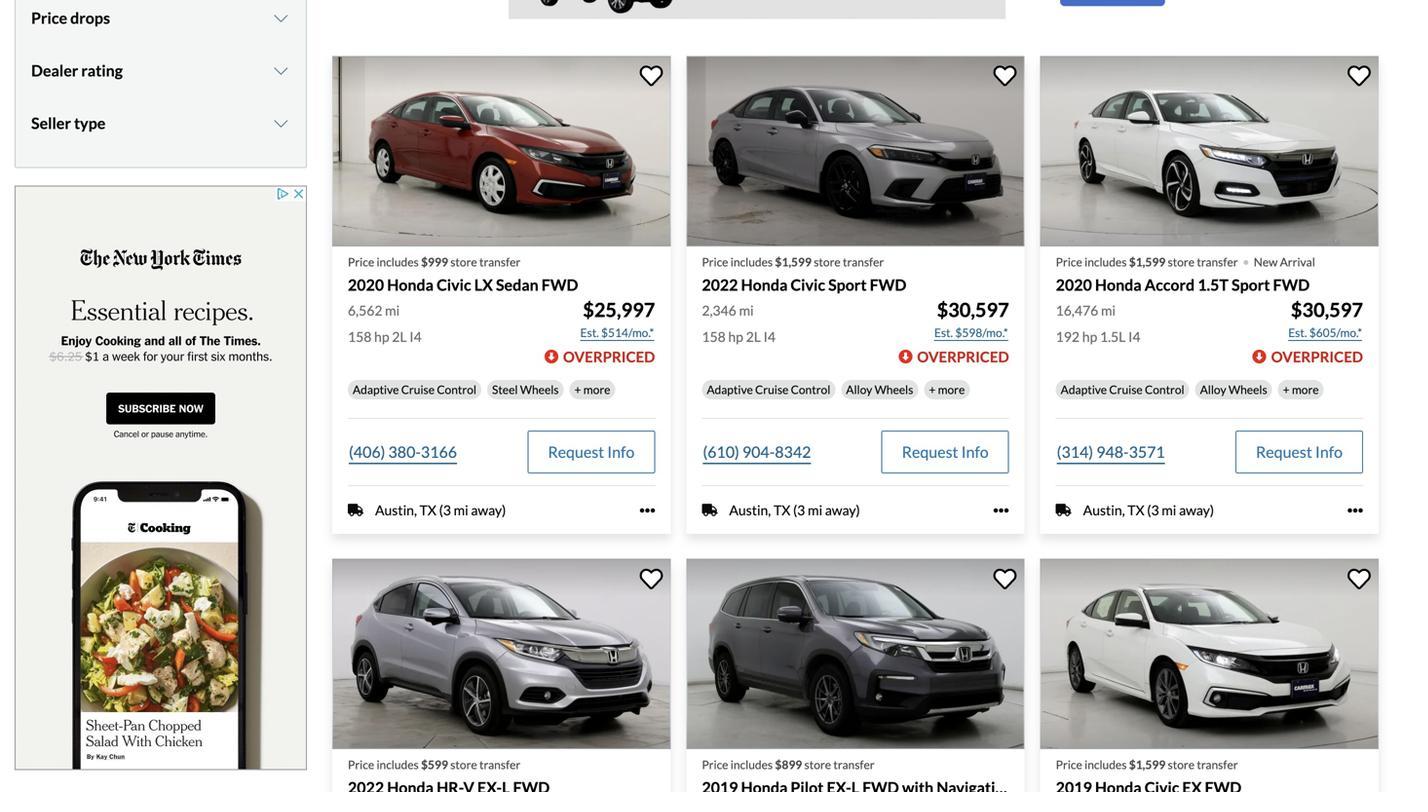 Task type: describe. For each thing, give the bounding box(es) containing it.
store for price includes $899 store transfer
[[804, 758, 831, 772]]

price includes $1,599 store transfer
[[1056, 758, 1238, 772]]

est. $598/mo.* button
[[933, 323, 1009, 343]]

est. for ·
[[1288, 325, 1307, 340]]

white 2019 honda civic ex fwd sedan front-wheel drive automatic image
[[1040, 559, 1379, 749]]

adaptive cruise control for ·
[[1061, 383, 1185, 397]]

more for $999
[[584, 383, 610, 397]]

request info for ·
[[1256, 442, 1343, 461]]

dealer rating button
[[31, 46, 290, 95]]

948-
[[1096, 442, 1129, 461]]

store for price includes $1,599 store transfer
[[1168, 758, 1195, 772]]

transfer for price includes $1,599 store transfer 2022 honda civic sport fwd
[[843, 255, 884, 269]]

wheels for $1,599
[[875, 383, 913, 397]]

(406)
[[349, 442, 385, 461]]

mi inside 2,346 mi 158 hp 2l i4
[[739, 302, 754, 319]]

transfer for price includes $999 store transfer 2020 honda civic lx sedan fwd
[[479, 255, 521, 269]]

$598/mo.*
[[955, 325, 1008, 340]]

(610)
[[703, 442, 739, 461]]

austin, for ·
[[1083, 502, 1125, 518]]

seller
[[31, 113, 71, 132]]

alloy for $1,599
[[846, 383, 872, 397]]

includes for price includes $1,599 store transfer 2022 honda civic sport fwd
[[731, 255, 773, 269]]

est. for $999
[[580, 325, 599, 340]]

overpriced for $999
[[563, 348, 655, 365]]

mi inside the 6,562 mi 158 hp 2l i4
[[385, 302, 400, 319]]

price for price includes $1,599 store transfer · new arrival 2020 honda accord 1.5t sport fwd
[[1056, 255, 1082, 269]]

est. for $1,599
[[934, 325, 953, 340]]

silver 2022 honda hr-v ex-l fwd suv / crossover front-wheel drive automatic image
[[332, 559, 671, 749]]

price includes $999 store transfer 2020 honda civic lx sedan fwd
[[348, 255, 578, 294]]

request info button for $1,599
[[882, 431, 1009, 474]]

control for 2020
[[437, 383, 476, 397]]

mi inside '16,476 mi 192 hp 1.5l i4'
[[1101, 302, 1116, 319]]

est. $514/mo.* button
[[579, 323, 655, 343]]

seller type
[[31, 113, 106, 132]]

fwd inside price includes $1,599 store transfer 2022 honda civic sport fwd
[[870, 275, 907, 294]]

away) for 2022
[[825, 502, 860, 518]]

+ more for $1,599
[[929, 383, 965, 397]]

16,476 mi 192 hp 1.5l i4
[[1056, 302, 1141, 345]]

red 2020 honda civic lx sedan fwd sedan front-wheel drive automatic image
[[332, 56, 671, 246]]

drops
[[70, 8, 110, 27]]

2,346 mi 158 hp 2l i4
[[702, 302, 776, 345]]

includes for price includes $899 store transfer
[[731, 758, 773, 772]]

$25,997
[[583, 298, 655, 322]]

honda for $25,997
[[387, 275, 434, 294]]

truck image
[[1056, 502, 1072, 518]]

includes for price includes $1,599 store transfer · new arrival 2020 honda accord 1.5t sport fwd
[[1085, 255, 1127, 269]]

(3 for 2022
[[793, 502, 805, 518]]

honda for $30,597
[[741, 275, 788, 294]]

sport inside price includes $1,599 store transfer 2022 honda civic sport fwd
[[828, 275, 867, 294]]

adaptive cruise control for 2022
[[707, 383, 831, 397]]

info for $1,599
[[961, 442, 989, 461]]

(314) 948-3571
[[1057, 442, 1165, 461]]

est. $605/mo.* button
[[1287, 323, 1363, 343]]

158 for $30,597
[[702, 328, 726, 345]]

includes for price includes $1,599 store transfer
[[1085, 758, 1127, 772]]

includes for price includes $999 store transfer 2020 honda civic lx sedan fwd
[[377, 255, 419, 269]]

adaptive cruise control for 2020
[[353, 383, 476, 397]]

(314)
[[1057, 442, 1093, 461]]

2020 inside price includes $999 store transfer 2020 honda civic lx sedan fwd
[[348, 275, 384, 294]]

$599
[[421, 758, 448, 772]]

hp for 2020
[[374, 328, 389, 345]]

chevron down image
[[271, 63, 290, 78]]

$514/mo.*
[[601, 325, 654, 340]]

info for ·
[[1315, 442, 1343, 461]]

request info button for $999
[[528, 431, 655, 474]]

·
[[1242, 242, 1250, 278]]

lx
[[474, 275, 493, 294]]

adaptive for 2022
[[707, 383, 753, 397]]

rating
[[81, 61, 123, 80]]

3166
[[421, 442, 457, 461]]

ellipsis h image
[[1348, 503, 1363, 518]]

mi down 3166
[[454, 502, 468, 518]]

+ for ·
[[1283, 383, 1290, 397]]

$25,997 est. $514/mo.*
[[580, 298, 655, 340]]

type
[[74, 113, 106, 132]]

honda inside price includes $1,599 store transfer · new arrival 2020 honda accord 1.5t sport fwd
[[1095, 275, 1142, 294]]

3571
[[1129, 442, 1165, 461]]

mi down 8342
[[808, 502, 823, 518]]

192
[[1056, 328, 1080, 345]]

request info for $1,599
[[902, 442, 989, 461]]

(610) 904-8342 button
[[702, 431, 812, 474]]

austin, for 2022
[[729, 502, 771, 518]]

price includes $1,599 store transfer 2022 honda civic sport fwd
[[702, 255, 907, 294]]

info for $999
[[607, 442, 635, 461]]

silver 2022 honda civic sport fwd sedan front-wheel drive automatic image
[[686, 56, 1025, 246]]

i4 for ·
[[1128, 328, 1141, 345]]

sedan
[[496, 275, 539, 294]]

more for $1,599
[[938, 383, 965, 397]]

$30,597 est. $598/mo.*
[[934, 298, 1009, 340]]

price for price includes $1,599 store transfer
[[1056, 758, 1082, 772]]

price includes $599 store transfer
[[348, 758, 521, 772]]

store for price includes $1,599 store transfer · new arrival 2020 honda accord 1.5t sport fwd
[[1168, 255, 1195, 269]]

dealer
[[31, 61, 78, 80]]

price for price includes $599 store transfer
[[348, 758, 374, 772]]

(406) 380-3166
[[349, 442, 457, 461]]

0 vertical spatial advertisement region
[[509, 0, 1218, 19]]

price for price drops
[[31, 8, 67, 27]]

i4 for 2020
[[410, 328, 422, 345]]

price includes $899 store transfer
[[702, 758, 875, 772]]

$30,597 for $1,599
[[937, 298, 1009, 322]]

alloy wheels for ·
[[1200, 383, 1267, 397]]



Task type: vqa. For each thing, say whether or not it's contained in the screenshot.
See Finance > link
no



Task type: locate. For each thing, give the bounding box(es) containing it.
civic inside price includes $999 store transfer 2020 honda civic lx sedan fwd
[[437, 275, 471, 294]]

2 horizontal spatial (3
[[1147, 502, 1159, 518]]

store
[[450, 255, 477, 269], [814, 255, 841, 269], [1168, 255, 1195, 269], [450, 758, 477, 772], [804, 758, 831, 772], [1168, 758, 1195, 772]]

cruise up 904-
[[755, 383, 789, 397]]

+ right steel wheels
[[574, 383, 581, 397]]

hp down 6,562
[[374, 328, 389, 345]]

2 horizontal spatial est.
[[1288, 325, 1307, 340]]

1 civic from the left
[[437, 275, 471, 294]]

$30,597 est. $605/mo.*
[[1288, 298, 1363, 340]]

1 horizontal spatial $30,597
[[1291, 298, 1363, 322]]

0 horizontal spatial est.
[[580, 325, 599, 340]]

tx down 3166
[[420, 502, 436, 518]]

(3 down 3166
[[439, 502, 451, 518]]

request for ·
[[1256, 442, 1312, 461]]

i4 down the $999
[[410, 328, 422, 345]]

1 horizontal spatial alloy
[[1200, 383, 1226, 397]]

1 horizontal spatial tx
[[774, 502, 791, 518]]

1 horizontal spatial more
[[938, 383, 965, 397]]

tx down 8342
[[774, 502, 791, 518]]

2 horizontal spatial info
[[1315, 442, 1343, 461]]

ellipsis h image for $25,997
[[640, 503, 655, 518]]

2 cruise from the left
[[755, 383, 789, 397]]

0 horizontal spatial request
[[548, 442, 604, 461]]

1 sport from the left
[[828, 275, 867, 294]]

2 honda from the left
[[741, 275, 788, 294]]

fwd inside price includes $999 store transfer 2020 honda civic lx sedan fwd
[[542, 275, 578, 294]]

1 horizontal spatial sport
[[1232, 275, 1270, 294]]

transfer for price includes $1,599 store transfer
[[1197, 758, 1238, 772]]

3 fwd from the left
[[1273, 275, 1310, 294]]

2 horizontal spatial adaptive
[[1061, 383, 1107, 397]]

seller type button
[[31, 99, 290, 147]]

1 horizontal spatial request
[[902, 442, 958, 461]]

1 alloy from the left
[[846, 383, 872, 397]]

1 honda from the left
[[387, 275, 434, 294]]

2 horizontal spatial hp
[[1082, 328, 1097, 345]]

cruise for 2020
[[401, 383, 435, 397]]

arrival
[[1280, 255, 1315, 269]]

austin, tx (3 mi away) down 3166
[[375, 502, 506, 518]]

3 austin, tx (3 mi away) from the left
[[1083, 502, 1214, 518]]

0 horizontal spatial alloy wheels
[[846, 383, 913, 397]]

store for price includes $1,599 store transfer 2022 honda civic sport fwd
[[814, 255, 841, 269]]

fwd inside price includes $1,599 store transfer · new arrival 2020 honda accord 1.5t sport fwd
[[1273, 275, 1310, 294]]

1 ellipsis h image from the left
[[640, 503, 655, 518]]

request for $1,599
[[902, 442, 958, 461]]

i4 inside '16,476 mi 192 hp 1.5l i4'
[[1128, 328, 1141, 345]]

0 horizontal spatial info
[[607, 442, 635, 461]]

includes inside price includes $1,599 store transfer 2022 honda civic sport fwd
[[731, 255, 773, 269]]

2 adaptive cruise control from the left
[[707, 383, 831, 397]]

$1,599 inside price includes $1,599 store transfer · new arrival 2020 honda accord 1.5t sport fwd
[[1129, 255, 1166, 269]]

$30,597 inside $30,597 est. $605/mo.*
[[1291, 298, 1363, 322]]

0 horizontal spatial 2l
[[392, 328, 407, 345]]

+ more down est. $605/mo.* 'button'
[[1283, 383, 1319, 397]]

$999
[[421, 255, 448, 269]]

1 horizontal spatial est.
[[934, 325, 953, 340]]

1 horizontal spatial honda
[[741, 275, 788, 294]]

1 chevron down image from the top
[[271, 10, 290, 26]]

2l for $30,597
[[746, 328, 761, 345]]

158
[[348, 328, 372, 345], [702, 328, 726, 345]]

truck image down (610)
[[702, 502, 718, 518]]

1 fwd from the left
[[542, 275, 578, 294]]

1 horizontal spatial 158
[[702, 328, 726, 345]]

$605/mo.*
[[1309, 325, 1362, 340]]

1 horizontal spatial overpriced
[[917, 348, 1009, 365]]

0 horizontal spatial austin, tx (3 mi away)
[[375, 502, 506, 518]]

2l down price includes $1,599 store transfer 2022 honda civic sport fwd
[[746, 328, 761, 345]]

3 + from the left
[[1283, 383, 1290, 397]]

i4 down price includes $1,599 store transfer 2022 honda civic sport fwd
[[764, 328, 776, 345]]

1 horizontal spatial (3
[[793, 502, 805, 518]]

158 inside 2,346 mi 158 hp 2l i4
[[702, 328, 726, 345]]

cruise
[[401, 383, 435, 397], [755, 383, 789, 397], [1109, 383, 1143, 397]]

0 horizontal spatial 2020
[[348, 275, 384, 294]]

1 adaptive cruise control from the left
[[353, 383, 476, 397]]

2 adaptive from the left
[[707, 383, 753, 397]]

(3
[[439, 502, 451, 518], [793, 502, 805, 518], [1147, 502, 1159, 518]]

+ more for ·
[[1283, 383, 1319, 397]]

sport inside price includes $1,599 store transfer · new arrival 2020 honda accord 1.5t sport fwd
[[1232, 275, 1270, 294]]

2 horizontal spatial adaptive cruise control
[[1061, 383, 1185, 397]]

2l inside the 6,562 mi 158 hp 2l i4
[[392, 328, 407, 345]]

hp inside '16,476 mi 192 hp 1.5l i4'
[[1082, 328, 1097, 345]]

request info button
[[528, 431, 655, 474], [882, 431, 1009, 474], [1236, 431, 1363, 474]]

control for ·
[[1145, 383, 1185, 397]]

0 horizontal spatial +
[[574, 383, 581, 397]]

hp right 192
[[1082, 328, 1097, 345]]

request for $999
[[548, 442, 604, 461]]

1 horizontal spatial control
[[791, 383, 831, 397]]

i4 right 1.5l
[[1128, 328, 1141, 345]]

price drops button
[[31, 0, 290, 42]]

i4 inside 2,346 mi 158 hp 2l i4
[[764, 328, 776, 345]]

tx for 2022
[[774, 502, 791, 518]]

chevron down image for drops
[[271, 10, 290, 26]]

$1,599 inside price includes $1,599 store transfer 2022 honda civic sport fwd
[[775, 255, 812, 269]]

6,562
[[348, 302, 382, 319]]

honda up '16,476 mi 192 hp 1.5l i4'
[[1095, 275, 1142, 294]]

1 horizontal spatial adaptive cruise control
[[707, 383, 831, 397]]

2 horizontal spatial control
[[1145, 383, 1185, 397]]

store inside price includes $999 store transfer 2020 honda civic lx sedan fwd
[[450, 255, 477, 269]]

3 more from the left
[[1292, 383, 1319, 397]]

1 horizontal spatial hp
[[728, 328, 743, 345]]

austin, tx (3 mi away) down 3571
[[1083, 502, 1214, 518]]

2 austin, tx (3 mi away) from the left
[[729, 502, 860, 518]]

3 cruise from the left
[[1109, 383, 1143, 397]]

austin, tx (3 mi away) for 2020
[[375, 502, 506, 518]]

2022
[[702, 275, 738, 294]]

alloy for ·
[[1200, 383, 1226, 397]]

2 $30,597 from the left
[[1291, 298, 1363, 322]]

1 horizontal spatial i4
[[764, 328, 776, 345]]

overpriced down est. $598/mo.* button at top right
[[917, 348, 1009, 365]]

$30,597 up est. $605/mo.* 'button'
[[1291, 298, 1363, 322]]

tx for ·
[[1128, 502, 1145, 518]]

chevron down image inside seller type 'dropdown button'
[[271, 115, 290, 131]]

wheels for ·
[[1229, 383, 1267, 397]]

2 fwd from the left
[[870, 275, 907, 294]]

1 request from the left
[[548, 442, 604, 461]]

(406) 380-3166 button
[[348, 431, 458, 474]]

2 austin, from the left
[[729, 502, 771, 518]]

(3 for ·
[[1147, 502, 1159, 518]]

2 158 from the left
[[702, 328, 726, 345]]

i4 inside the 6,562 mi 158 hp 2l i4
[[410, 328, 422, 345]]

1 horizontal spatial civic
[[791, 275, 825, 294]]

hp inside the 6,562 mi 158 hp 2l i4
[[374, 328, 389, 345]]

2 horizontal spatial honda
[[1095, 275, 1142, 294]]

1 truck image from the left
[[348, 502, 363, 518]]

0 horizontal spatial + more
[[574, 383, 610, 397]]

8342
[[775, 442, 811, 461]]

2 horizontal spatial overpriced
[[1271, 348, 1363, 365]]

adaptive down 192
[[1061, 383, 1107, 397]]

$30,597 up est. $598/mo.* button at top right
[[937, 298, 1009, 322]]

price inside price includes $1,599 store transfer · new arrival 2020 honda accord 1.5t sport fwd
[[1056, 255, 1082, 269]]

+ more for $999
[[574, 383, 610, 397]]

price for price includes $899 store transfer
[[702, 758, 728, 772]]

austin, right truck icon
[[1083, 502, 1125, 518]]

hp
[[374, 328, 389, 345], [728, 328, 743, 345], [1082, 328, 1097, 345]]

overpriced
[[563, 348, 655, 365], [917, 348, 1009, 365], [1271, 348, 1363, 365]]

ellipsis h image for $30,597
[[994, 503, 1009, 518]]

includes
[[377, 255, 419, 269], [731, 255, 773, 269], [1085, 255, 1127, 269], [377, 758, 419, 772], [731, 758, 773, 772], [1085, 758, 1127, 772]]

away) for 2020
[[471, 502, 506, 518]]

adaptive up (610)
[[707, 383, 753, 397]]

dealer rating
[[31, 61, 123, 80]]

$30,597
[[937, 298, 1009, 322], [1291, 298, 1363, 322]]

+ down est. $605/mo.* 'button'
[[1283, 383, 1290, 397]]

chevron down image inside price drops "dropdown button"
[[271, 10, 290, 26]]

2 alloy wheels from the left
[[1200, 383, 1267, 397]]

truck image for $25,997
[[348, 502, 363, 518]]

est. inside the $30,597 est. $598/mo.*
[[934, 325, 953, 340]]

truck image for $30,597
[[702, 502, 718, 518]]

1 horizontal spatial 2020
[[1056, 275, 1092, 294]]

2 horizontal spatial more
[[1292, 383, 1319, 397]]

2 2l from the left
[[746, 328, 761, 345]]

2 chevron down image from the top
[[271, 115, 290, 131]]

1 more from the left
[[584, 383, 610, 397]]

hp for ·
[[1082, 328, 1097, 345]]

$30,597 inside the $30,597 est. $598/mo.*
[[937, 298, 1009, 322]]

includes inside price includes $999 store transfer 2020 honda civic lx sedan fwd
[[377, 255, 419, 269]]

1 alloy wheels from the left
[[846, 383, 913, 397]]

0 horizontal spatial ellipsis h image
[[640, 503, 655, 518]]

request
[[548, 442, 604, 461], [902, 442, 958, 461], [1256, 442, 1312, 461]]

price for price includes $999 store transfer 2020 honda civic lx sedan fwd
[[348, 255, 374, 269]]

3 honda from the left
[[1095, 275, 1142, 294]]

0 horizontal spatial more
[[584, 383, 610, 397]]

2 horizontal spatial i4
[[1128, 328, 1141, 345]]

1 vertical spatial advertisement region
[[15, 185, 307, 770]]

transfer inside price includes $1,599 store transfer 2022 honda civic sport fwd
[[843, 255, 884, 269]]

1 horizontal spatial request info button
[[882, 431, 1009, 474]]

1 + more from the left
[[574, 383, 610, 397]]

3 hp from the left
[[1082, 328, 1097, 345]]

(314) 948-3571 button
[[1056, 431, 1166, 474]]

request info
[[548, 442, 635, 461], [902, 442, 989, 461], [1256, 442, 1343, 461]]

3 away) from the left
[[1179, 502, 1214, 518]]

honda
[[387, 275, 434, 294], [741, 275, 788, 294], [1095, 275, 1142, 294]]

cruise for ·
[[1109, 383, 1143, 397]]

380-
[[388, 442, 421, 461]]

1 158 from the left
[[348, 328, 372, 345]]

advertisement region
[[509, 0, 1218, 19], [15, 185, 307, 770]]

adaptive for 2020
[[353, 383, 399, 397]]

civic left lx
[[437, 275, 471, 294]]

$899
[[775, 758, 802, 772]]

158 down 2,346
[[702, 328, 726, 345]]

2 away) from the left
[[825, 502, 860, 518]]

2 request info from the left
[[902, 442, 989, 461]]

0 horizontal spatial request info
[[548, 442, 635, 461]]

hp inside 2,346 mi 158 hp 2l i4
[[728, 328, 743, 345]]

1 horizontal spatial austin, tx (3 mi away)
[[729, 502, 860, 518]]

0 horizontal spatial alloy
[[846, 383, 872, 397]]

away) for ·
[[1179, 502, 1214, 518]]

0 horizontal spatial hp
[[374, 328, 389, 345]]

(3 down 3571
[[1147, 502, 1159, 518]]

truck image down (406)
[[348, 502, 363, 518]]

i4
[[410, 328, 422, 345], [764, 328, 776, 345], [1128, 328, 1141, 345]]

hp for 2022
[[728, 328, 743, 345]]

0 horizontal spatial civic
[[437, 275, 471, 294]]

2020 up 6,562
[[348, 275, 384, 294]]

gray 2019 honda pilot ex-l fwd with navigation and res suv / crossover front-wheel drive automatic image
[[686, 559, 1025, 749]]

civic for $30,597
[[791, 275, 825, 294]]

civic
[[437, 275, 471, 294], [791, 275, 825, 294]]

1 horizontal spatial cruise
[[755, 383, 789, 397]]

2 control from the left
[[791, 383, 831, 397]]

transfer for price includes $899 store transfer
[[834, 758, 875, 772]]

158 inside the 6,562 mi 158 hp 2l i4
[[348, 328, 372, 345]]

2020 inside price includes $1,599 store transfer · new arrival 2020 honda accord 1.5t sport fwd
[[1056, 275, 1092, 294]]

more down est. $514/mo.* button on the top of the page
[[584, 383, 610, 397]]

est. left $605/mo.*
[[1288, 325, 1307, 340]]

1 tx from the left
[[420, 502, 436, 518]]

16,476
[[1056, 302, 1098, 319]]

1 horizontal spatial away)
[[825, 502, 860, 518]]

1 horizontal spatial + more
[[929, 383, 965, 397]]

2 sport from the left
[[1232, 275, 1270, 294]]

0 horizontal spatial austin,
[[375, 502, 417, 518]]

2 horizontal spatial + more
[[1283, 383, 1319, 397]]

price for price includes $1,599 store transfer 2022 honda civic sport fwd
[[702, 255, 728, 269]]

(3 down 8342
[[793, 502, 805, 518]]

0 horizontal spatial 158
[[348, 328, 372, 345]]

est. inside $25,997 est. $514/mo.*
[[580, 325, 599, 340]]

steel
[[492, 383, 518, 397]]

transfer
[[479, 255, 521, 269], [843, 255, 884, 269], [1197, 255, 1238, 269], [479, 758, 521, 772], [834, 758, 875, 772], [1197, 758, 1238, 772]]

more for ·
[[1292, 383, 1319, 397]]

fwd
[[542, 275, 578, 294], [870, 275, 907, 294], [1273, 275, 1310, 294]]

chevron down image
[[271, 10, 290, 26], [271, 115, 290, 131]]

2 horizontal spatial fwd
[[1273, 275, 1310, 294]]

adaptive up (406)
[[353, 383, 399, 397]]

price includes $1,599 store transfer · new arrival 2020 honda accord 1.5t sport fwd
[[1056, 242, 1315, 294]]

2l down price includes $999 store transfer 2020 honda civic lx sedan fwd
[[392, 328, 407, 345]]

3 request info from the left
[[1256, 442, 1343, 461]]

1 request info from the left
[[548, 442, 635, 461]]

2 + more from the left
[[929, 383, 965, 397]]

1 $30,597 from the left
[[937, 298, 1009, 322]]

control
[[437, 383, 476, 397], [791, 383, 831, 397], [1145, 383, 1185, 397]]

1 overpriced from the left
[[563, 348, 655, 365]]

$1,599 for $1,599
[[775, 255, 812, 269]]

cruise up the 380-
[[401, 383, 435, 397]]

store for price includes $599 store transfer
[[450, 758, 477, 772]]

0 horizontal spatial request info button
[[528, 431, 655, 474]]

2 2020 from the left
[[1056, 275, 1092, 294]]

2 + from the left
[[929, 383, 936, 397]]

3 (3 from the left
[[1147, 502, 1159, 518]]

1 + from the left
[[574, 383, 581, 397]]

1 est. from the left
[[580, 325, 599, 340]]

(3 for 2020
[[439, 502, 451, 518]]

i4 for 2022
[[764, 328, 776, 345]]

control for 2022
[[791, 383, 831, 397]]

1.5t
[[1198, 275, 1229, 294]]

$1,599 for ·
[[1129, 255, 1166, 269]]

0 horizontal spatial advertisement region
[[15, 185, 307, 770]]

mi up 1.5l
[[1101, 302, 1116, 319]]

austin,
[[375, 502, 417, 518], [729, 502, 771, 518], [1083, 502, 1125, 518]]

tx
[[420, 502, 436, 518], [774, 502, 791, 518], [1128, 502, 1145, 518]]

2 horizontal spatial away)
[[1179, 502, 1214, 518]]

civic inside price includes $1,599 store transfer 2022 honda civic sport fwd
[[791, 275, 825, 294]]

0 vertical spatial chevron down image
[[271, 10, 290, 26]]

wheels
[[520, 383, 559, 397], [875, 383, 913, 397], [1229, 383, 1267, 397]]

1 away) from the left
[[471, 502, 506, 518]]

adaptive for ·
[[1061, 383, 1107, 397]]

includes inside price includes $1,599 store transfer · new arrival 2020 honda accord 1.5t sport fwd
[[1085, 255, 1127, 269]]

3 adaptive from the left
[[1061, 383, 1107, 397]]

3 i4 from the left
[[1128, 328, 1141, 345]]

2020
[[348, 275, 384, 294], [1056, 275, 1092, 294]]

2 horizontal spatial cruise
[[1109, 383, 1143, 397]]

1 i4 from the left
[[410, 328, 422, 345]]

1 austin, tx (3 mi away) from the left
[[375, 502, 506, 518]]

adaptive cruise control
[[353, 383, 476, 397], [707, 383, 831, 397], [1061, 383, 1185, 397]]

honda down the $999
[[387, 275, 434, 294]]

austin, tx (3 mi away) for 2022
[[729, 502, 860, 518]]

austin, tx (3 mi away) down 8342
[[729, 502, 860, 518]]

austin, down (406) 380-3166 button
[[375, 502, 417, 518]]

austin, tx (3 mi away) for ·
[[1083, 502, 1214, 518]]

2 more from the left
[[938, 383, 965, 397]]

new
[[1254, 255, 1278, 269]]

request info button for ·
[[1236, 431, 1363, 474]]

truck image
[[348, 502, 363, 518], [702, 502, 718, 518]]

tx for 2020
[[420, 502, 436, 518]]

2020 up 16,476
[[1056, 275, 1092, 294]]

2 overpriced from the left
[[917, 348, 1009, 365]]

2 i4 from the left
[[764, 328, 776, 345]]

0 horizontal spatial control
[[437, 383, 476, 397]]

3 adaptive cruise control from the left
[[1061, 383, 1185, 397]]

control up 8342
[[791, 383, 831, 397]]

2 horizontal spatial tx
[[1128, 502, 1145, 518]]

austin, down (610) 904-8342 "button" in the right of the page
[[729, 502, 771, 518]]

honda inside price includes $1,599 store transfer 2022 honda civic sport fwd
[[741, 275, 788, 294]]

2 hp from the left
[[728, 328, 743, 345]]

price
[[31, 8, 67, 27], [348, 255, 374, 269], [702, 255, 728, 269], [1056, 255, 1082, 269], [348, 758, 374, 772], [702, 758, 728, 772], [1056, 758, 1082, 772]]

3 overpriced from the left
[[1271, 348, 1363, 365]]

alloy
[[846, 383, 872, 397], [1200, 383, 1226, 397]]

transfer inside price includes $999 store transfer 2020 honda civic lx sedan fwd
[[479, 255, 521, 269]]

est. left $598/mo.* at right
[[934, 325, 953, 340]]

2 request info button from the left
[[882, 431, 1009, 474]]

+
[[574, 383, 581, 397], [929, 383, 936, 397], [1283, 383, 1290, 397]]

1 adaptive from the left
[[353, 383, 399, 397]]

2 horizontal spatial austin, tx (3 mi away)
[[1083, 502, 1214, 518]]

3 tx from the left
[[1128, 502, 1145, 518]]

price inside price includes $1,599 store transfer 2022 honda civic sport fwd
[[702, 255, 728, 269]]

2l for $25,997
[[392, 328, 407, 345]]

price inside price includes $999 store transfer 2020 honda civic lx sedan fwd
[[348, 255, 374, 269]]

more
[[584, 383, 610, 397], [938, 383, 965, 397], [1292, 383, 1319, 397]]

0 horizontal spatial adaptive cruise control
[[353, 383, 476, 397]]

2 truck image from the left
[[702, 502, 718, 518]]

6,562 mi 158 hp 2l i4
[[348, 302, 422, 345]]

2 (3 from the left
[[793, 502, 805, 518]]

1 horizontal spatial truck image
[[702, 502, 718, 518]]

2l
[[392, 328, 407, 345], [746, 328, 761, 345]]

1 info from the left
[[607, 442, 635, 461]]

(610) 904-8342
[[703, 442, 811, 461]]

1 austin, from the left
[[375, 502, 417, 518]]

2 horizontal spatial request info
[[1256, 442, 1343, 461]]

158 down 6,562
[[348, 328, 372, 345]]

transfer for price includes $599 store transfer
[[479, 758, 521, 772]]

control up 3571
[[1145, 383, 1185, 397]]

white 2020 honda accord 1.5t sport fwd sedan front-wheel drive automatic image
[[1040, 56, 1379, 246]]

2 horizontal spatial request
[[1256, 442, 1312, 461]]

est. down $25,997
[[580, 325, 599, 340]]

+ for $999
[[574, 383, 581, 397]]

$1,599
[[775, 255, 812, 269], [1129, 255, 1166, 269], [1129, 758, 1166, 772]]

1 horizontal spatial ellipsis h image
[[994, 503, 1009, 518]]

store inside price includes $1,599 store transfer 2022 honda civic sport fwd
[[814, 255, 841, 269]]

0 horizontal spatial $30,597
[[937, 298, 1009, 322]]

904-
[[742, 442, 775, 461]]

2 request from the left
[[902, 442, 958, 461]]

1 horizontal spatial 2l
[[746, 328, 761, 345]]

3 info from the left
[[1315, 442, 1343, 461]]

+ more
[[574, 383, 610, 397], [929, 383, 965, 397], [1283, 383, 1319, 397]]

0 horizontal spatial wheels
[[520, 383, 559, 397]]

2 horizontal spatial wheels
[[1229, 383, 1267, 397]]

price drops
[[31, 8, 110, 27]]

1 hp from the left
[[374, 328, 389, 345]]

3 + more from the left
[[1283, 383, 1319, 397]]

2 ellipsis h image from the left
[[994, 503, 1009, 518]]

3 austin, from the left
[[1083, 502, 1125, 518]]

2 info from the left
[[961, 442, 989, 461]]

civic right 2022
[[791, 275, 825, 294]]

est.
[[580, 325, 599, 340], [934, 325, 953, 340], [1288, 325, 1307, 340]]

adaptive cruise control up 904-
[[707, 383, 831, 397]]

1 cruise from the left
[[401, 383, 435, 397]]

store inside price includes $1,599 store transfer · new arrival 2020 honda accord 1.5t sport fwd
[[1168, 255, 1195, 269]]

0 horizontal spatial honda
[[387, 275, 434, 294]]

1 vertical spatial chevron down image
[[271, 115, 290, 131]]

3 wheels from the left
[[1229, 383, 1267, 397]]

chevron down image for type
[[271, 115, 290, 131]]

mi
[[385, 302, 400, 319], [739, 302, 754, 319], [1101, 302, 1116, 319], [454, 502, 468, 518], [808, 502, 823, 518], [1162, 502, 1177, 518]]

1 horizontal spatial wheels
[[875, 383, 913, 397]]

mi right 6,562
[[385, 302, 400, 319]]

1 horizontal spatial alloy wheels
[[1200, 383, 1267, 397]]

cruise down 1.5l
[[1109, 383, 1143, 397]]

2l inside 2,346 mi 158 hp 2l i4
[[746, 328, 761, 345]]

3 est. from the left
[[1288, 325, 1307, 340]]

chevron down image up chevron down icon
[[271, 10, 290, 26]]

2 est. from the left
[[934, 325, 953, 340]]

0 horizontal spatial i4
[[410, 328, 422, 345]]

1 horizontal spatial advertisement region
[[509, 0, 1218, 19]]

overpriced down est. $514/mo.* button on the top of the page
[[563, 348, 655, 365]]

0 horizontal spatial adaptive
[[353, 383, 399, 397]]

hp down 2,346
[[728, 328, 743, 345]]

adaptive cruise control up the 380-
[[353, 383, 476, 397]]

$30,597 for ·
[[1291, 298, 1363, 322]]

overpriced for $1,599
[[917, 348, 1009, 365]]

1 wheels from the left
[[520, 383, 559, 397]]

0 horizontal spatial tx
[[420, 502, 436, 518]]

austin, tx (3 mi away)
[[375, 502, 506, 518], [729, 502, 860, 518], [1083, 502, 1214, 518]]

1 horizontal spatial fwd
[[870, 275, 907, 294]]

0 horizontal spatial fwd
[[542, 275, 578, 294]]

1 horizontal spatial request info
[[902, 442, 989, 461]]

1.5l
[[1100, 328, 1126, 345]]

+ more down est. $514/mo.* button on the top of the page
[[574, 383, 610, 397]]

0 horizontal spatial away)
[[471, 502, 506, 518]]

away)
[[471, 502, 506, 518], [825, 502, 860, 518], [1179, 502, 1214, 518]]

1 request info button from the left
[[528, 431, 655, 474]]

price inside price drops "dropdown button"
[[31, 8, 67, 27]]

0 horizontal spatial cruise
[[401, 383, 435, 397]]

3 request info button from the left
[[1236, 431, 1363, 474]]

0 horizontal spatial truck image
[[348, 502, 363, 518]]

est. inside $30,597 est. $605/mo.*
[[1288, 325, 1307, 340]]

includes for price includes $599 store transfer
[[377, 758, 419, 772]]

transfer inside price includes $1,599 store transfer · new arrival 2020 honda accord 1.5t sport fwd
[[1197, 255, 1238, 269]]

2 tx from the left
[[774, 502, 791, 518]]

+ down est. $598/mo.* button at top right
[[929, 383, 936, 397]]

1 (3 from the left
[[439, 502, 451, 518]]

civic for $25,997
[[437, 275, 471, 294]]

2 horizontal spatial austin,
[[1083, 502, 1125, 518]]

steel wheels
[[492, 383, 559, 397]]

1 control from the left
[[437, 383, 476, 397]]

accord
[[1145, 275, 1195, 294]]

store for price includes $999 store transfer 2020 honda civic lx sedan fwd
[[450, 255, 477, 269]]

2,346
[[702, 302, 736, 319]]

alloy wheels for $1,599
[[846, 383, 913, 397]]

0 horizontal spatial (3
[[439, 502, 451, 518]]

more down est. $605/mo.* 'button'
[[1292, 383, 1319, 397]]

+ more down est. $598/mo.* button at top right
[[929, 383, 965, 397]]

1 2020 from the left
[[348, 275, 384, 294]]

2 alloy from the left
[[1200, 383, 1226, 397]]

austin, for 2020
[[375, 502, 417, 518]]

overpriced down est. $605/mo.* 'button'
[[1271, 348, 1363, 365]]

2 civic from the left
[[791, 275, 825, 294]]

adaptive cruise control down 1.5l
[[1061, 383, 1185, 397]]

sport
[[828, 275, 867, 294], [1232, 275, 1270, 294]]

+ for $1,599
[[929, 383, 936, 397]]

3 request from the left
[[1256, 442, 1312, 461]]

1 2l from the left
[[392, 328, 407, 345]]

info
[[607, 442, 635, 461], [961, 442, 989, 461], [1315, 442, 1343, 461]]

1 horizontal spatial +
[[929, 383, 936, 397]]

1 horizontal spatial info
[[961, 442, 989, 461]]

mi right 2,346
[[739, 302, 754, 319]]

tx down 3571
[[1128, 502, 1145, 518]]

2 horizontal spatial +
[[1283, 383, 1290, 397]]

honda inside price includes $999 store transfer 2020 honda civic lx sedan fwd
[[387, 275, 434, 294]]

3 control from the left
[[1145, 383, 1185, 397]]

control left steel
[[437, 383, 476, 397]]

honda right 2022
[[741, 275, 788, 294]]

adaptive
[[353, 383, 399, 397], [707, 383, 753, 397], [1061, 383, 1107, 397]]

alloy wheels
[[846, 383, 913, 397], [1200, 383, 1267, 397]]

ellipsis h image
[[640, 503, 655, 518], [994, 503, 1009, 518]]

wheels for $999
[[520, 383, 559, 397]]

2 wheels from the left
[[875, 383, 913, 397]]

mi down 3571
[[1162, 502, 1177, 518]]

0 horizontal spatial overpriced
[[563, 348, 655, 365]]

0 horizontal spatial sport
[[828, 275, 867, 294]]

overpriced for ·
[[1271, 348, 1363, 365]]

1 horizontal spatial austin,
[[729, 502, 771, 518]]

transfer for price includes $1,599 store transfer · new arrival 2020 honda accord 1.5t sport fwd
[[1197, 255, 1238, 269]]

cruise for 2022
[[755, 383, 789, 397]]

request info for $999
[[548, 442, 635, 461]]

chevron down image down chevron down icon
[[271, 115, 290, 131]]

2 horizontal spatial request info button
[[1236, 431, 1363, 474]]

1 horizontal spatial adaptive
[[707, 383, 753, 397]]

more down est. $598/mo.* button at top right
[[938, 383, 965, 397]]



